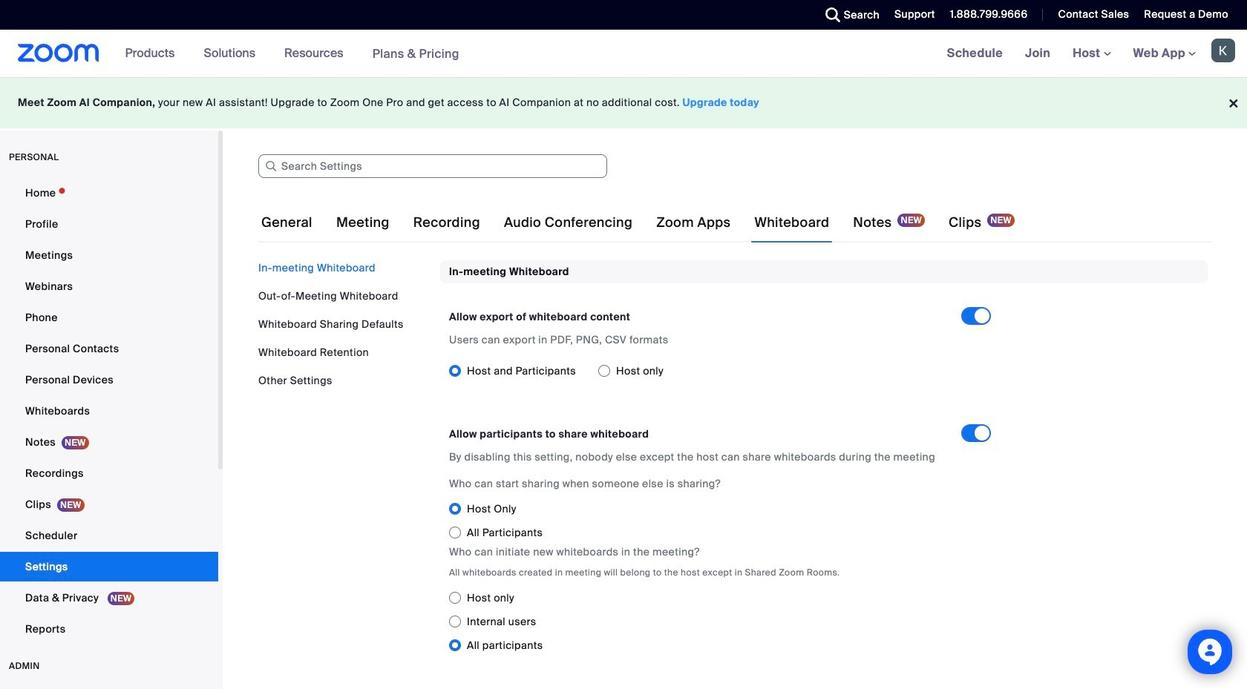 Task type: vqa. For each thing, say whether or not it's contained in the screenshot.
'footer' in the top of the page
yes



Task type: locate. For each thing, give the bounding box(es) containing it.
2 vertical spatial option group
[[449, 587, 1003, 658]]

2 option group from the top
[[449, 498, 1003, 545]]

Search Settings text field
[[258, 154, 607, 178]]

zoom logo image
[[18, 44, 99, 62]]

profile picture image
[[1212, 39, 1235, 62]]

banner
[[0, 30, 1247, 78]]

menu bar
[[258, 261, 429, 388]]

3 option group from the top
[[449, 587, 1003, 658]]

footer
[[0, 77, 1247, 128]]

option group
[[449, 360, 961, 383], [449, 498, 1003, 545], [449, 587, 1003, 658]]

0 vertical spatial option group
[[449, 360, 961, 383]]

1 vertical spatial option group
[[449, 498, 1003, 545]]



Task type: describe. For each thing, give the bounding box(es) containing it.
product information navigation
[[114, 30, 471, 78]]

tabs of my account settings page tab list
[[258, 202, 1018, 244]]

personal menu menu
[[0, 178, 218, 646]]

meetings navigation
[[936, 30, 1247, 78]]

1 option group from the top
[[449, 360, 961, 383]]

in-meeting whiteboard element
[[440, 261, 1208, 676]]



